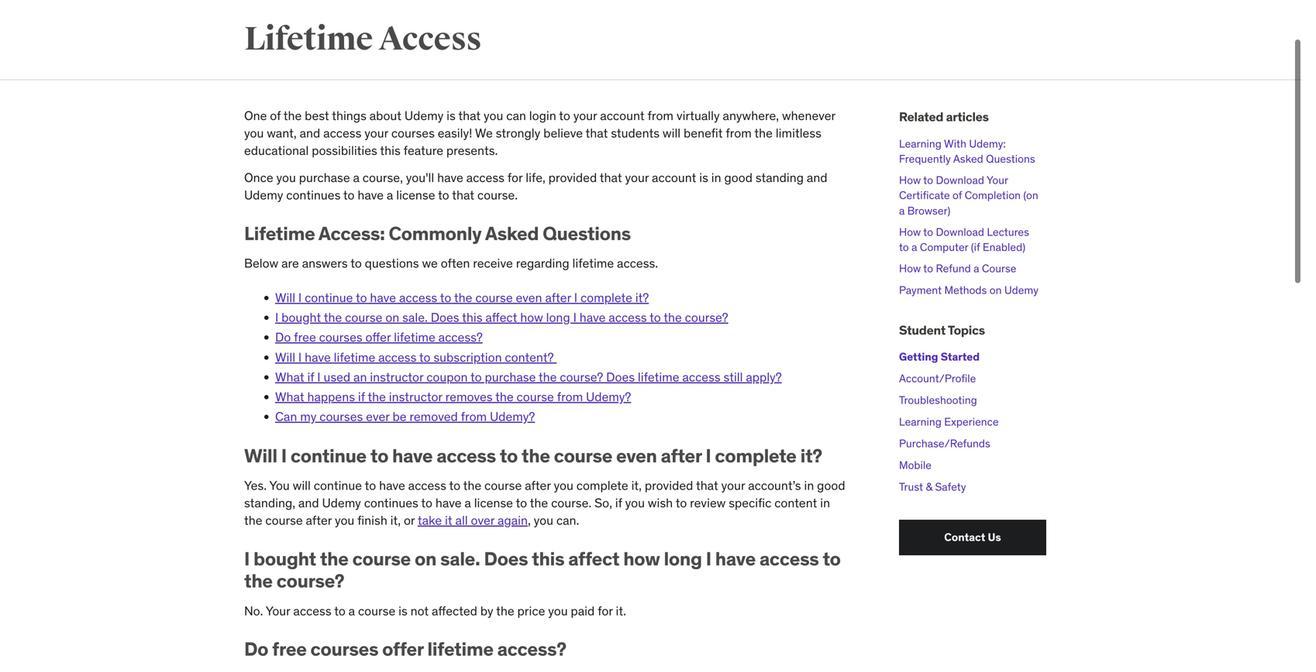Task type: locate. For each thing, give the bounding box(es) containing it.
sale. inside will i continue to have access to the course even after i complete it? i bought the course on sale. does this affect how long i have access to the course? do free courses offer lifetime access? will i have lifetime access to subscription content? what if i used an instructor coupon to purchase the course? does lifetime access still apply? what happens if the instructor removes the course from udemy? can my courses ever be removed from udemy?
[[403, 310, 428, 326]]

happens
[[307, 389, 355, 405]]

udemy up feature
[[405, 108, 444, 124]]

access
[[379, 19, 482, 59]]

1 horizontal spatial continues
[[364, 496, 419, 511]]

questions
[[365, 256, 419, 271]]

long down wish
[[664, 548, 702, 571]]

getting started account/profile troubleshooting learning experience purchase/refunds mobile trust & safety
[[899, 350, 999, 495]]

will down 'are'
[[275, 290, 295, 306]]

instructor down will i have lifetime access to subscription content? link
[[370, 369, 424, 385]]

download up (if
[[936, 225, 985, 239]]

to inside i bought the course on sale. does this affect how long i have access to the course?
[[823, 548, 841, 571]]

after down will i continue to have access to the course even after i complete it?
[[525, 478, 551, 494]]

1 horizontal spatial of
[[953, 189, 962, 203]]

udemy inside learning with udemy: frequently asked questions how to download your certificate of completion (on a browser) how to download lectures to a computer (if enabled) how to refund a course payment methods on udemy
[[1005, 283, 1039, 297]]

1 horizontal spatial it,
[[632, 478, 642, 494]]

1 lifetime from the top
[[244, 19, 373, 59]]

continue down my
[[291, 445, 367, 468]]

1 learning from the top
[[899, 137, 942, 151]]

1 vertical spatial if
[[358, 389, 365, 405]]

access down content
[[760, 548, 819, 571]]

wish
[[648, 496, 673, 511]]

udemy inside the one of the best things about udemy is that you can login to your account from virtually anywhere, whenever you want, and access your courses easily! we strongly believe that students will benefit from the limitless educational possibilities this feature presents.
[[405, 108, 444, 124]]

that inside yes. you will continue to have access to the course after you complete it, provided that your account's in good standing, and udemy continues to have a license to the course. so, if you wish to review specific content in the course after you finish it, or
[[696, 478, 719, 494]]

questions
[[986, 152, 1036, 166], [543, 222, 631, 245]]

course. up can.
[[551, 496, 592, 511]]

will
[[663, 125, 681, 141], [293, 478, 311, 494]]

student
[[899, 323, 946, 339]]

1 horizontal spatial affect
[[569, 548, 620, 571]]

course.
[[478, 187, 518, 203], [551, 496, 592, 511]]

1 vertical spatial good
[[817, 478, 846, 494]]

account inside once you purchase a course, you'll have access for life, provided that your account is in good standing and udemy continues to have a license to that course.
[[652, 170, 697, 186]]

this down can.
[[532, 548, 565, 571]]

1 vertical spatial will
[[293, 478, 311, 494]]

benefit
[[684, 125, 723, 141]]

provided right life, at the top left
[[549, 170, 597, 186]]

course up offer at the left of the page
[[345, 310, 383, 326]]

0 vertical spatial what
[[275, 369, 304, 385]]

0 vertical spatial this
[[380, 143, 401, 159]]

with
[[944, 137, 967, 151]]

0 horizontal spatial good
[[725, 170, 753, 186]]

standing
[[756, 170, 804, 186]]

2 vertical spatial this
[[532, 548, 565, 571]]

and inside once you purchase a course, you'll have access for life, provided that your account is in good standing and udemy continues to have a license to that course.
[[807, 170, 828, 186]]

1 vertical spatial continues
[[364, 496, 419, 511]]

will i have lifetime access to subscription content? link
[[275, 350, 557, 365]]

2 vertical spatial and
[[298, 496, 319, 511]]

you
[[269, 478, 290, 494]]

0 vertical spatial will
[[275, 290, 295, 306]]

0 horizontal spatial how
[[520, 310, 543, 326]]

0 horizontal spatial affect
[[486, 310, 517, 326]]

purchase down content?
[[485, 369, 536, 385]]

on inside i bought the course on sale. does this affect how long i have access to the course?
[[415, 548, 437, 571]]

that down presents.
[[452, 187, 475, 203]]

of up want,
[[270, 108, 281, 124]]

questions up 'regarding'
[[543, 222, 631, 245]]

1 vertical spatial long
[[664, 548, 702, 571]]

your inside yes. you will continue to have access to the course after you complete it, provided that your account's in good standing, and udemy continues to have a license to the course. so, if you wish to review specific content in the course after you finish it, or
[[722, 478, 745, 494]]

questions inside learning with udemy: frequently asked questions how to download your certificate of completion (on a browser) how to download lectures to a computer (if enabled) how to refund a course payment methods on udemy
[[986, 152, 1036, 166]]

computer
[[920, 240, 969, 254]]

affect down will i continue to have access to the course even after i complete it? link
[[486, 310, 517, 326]]

1 vertical spatial for
[[598, 604, 613, 619]]

on inside learning with udemy: frequently asked questions how to download your certificate of completion (on a browser) how to download lectures to a computer (if enabled) how to refund a course payment methods on udemy
[[990, 283, 1002, 297]]

complete up so,
[[577, 478, 629, 494]]

0 vertical spatial it?
[[636, 290, 649, 306]]

regarding
[[516, 256, 570, 271]]

access inside the one of the best things about udemy is that you can login to your account from virtually anywhere, whenever you want, and access your courses easily! we strongly believe that students will benefit from the limitless educational possibilities this feature presents.
[[323, 125, 362, 141]]

even up i bought the course on sale. does this affect how long i have access to the course? link
[[516, 290, 542, 306]]

finish
[[358, 513, 388, 529]]

1 vertical spatial course.
[[551, 496, 592, 511]]

in right content
[[821, 496, 831, 511]]

that up review
[[696, 478, 719, 494]]

can
[[507, 108, 526, 124]]

udemy down once
[[244, 187, 283, 203]]

2 vertical spatial will
[[244, 445, 277, 468]]

have
[[437, 170, 464, 186], [358, 187, 384, 203], [370, 290, 396, 306], [580, 310, 606, 326], [305, 350, 331, 365], [392, 445, 433, 468], [379, 478, 405, 494], [436, 496, 462, 511], [716, 548, 756, 571]]

affect down can.
[[569, 548, 620, 571]]

often
[[441, 256, 470, 271]]

1 vertical spatial on
[[386, 310, 400, 326]]

access inside i bought the course on sale. does this affect how long i have access to the course?
[[760, 548, 819, 571]]

after
[[545, 290, 571, 306], [661, 445, 702, 468], [525, 478, 551, 494], [306, 513, 332, 529]]

how
[[899, 173, 921, 187], [899, 225, 921, 239], [899, 262, 921, 276]]

access
[[323, 125, 362, 141], [467, 170, 505, 186], [399, 290, 438, 306], [609, 310, 647, 326], [378, 350, 417, 365], [683, 369, 721, 385], [437, 445, 496, 468], [408, 478, 447, 494], [760, 548, 819, 571], [293, 604, 332, 619]]

that down students
[[600, 170, 622, 186]]

a left computer
[[912, 240, 918, 254]]

and
[[300, 125, 320, 141], [807, 170, 828, 186], [298, 496, 319, 511]]

is down benefit
[[700, 170, 709, 186]]

license up take it all over again , you can.
[[474, 496, 513, 511]]

purchase down possibilities
[[299, 170, 350, 186]]

1 horizontal spatial license
[[474, 496, 513, 511]]

it.
[[616, 604, 627, 619]]

0 vertical spatial continue
[[305, 290, 353, 306]]

0 horizontal spatial of
[[270, 108, 281, 124]]

1 vertical spatial sale.
[[440, 548, 480, 571]]

login
[[529, 108, 557, 124]]

course?
[[685, 310, 729, 326], [560, 369, 604, 385], [277, 570, 345, 593]]

how up it. on the bottom of the page
[[624, 548, 660, 571]]

1 horizontal spatial sale.
[[440, 548, 480, 571]]

yes.
[[244, 478, 267, 494]]

after down 'regarding'
[[545, 290, 571, 306]]

learning down troubleshooting link at the bottom of the page
[[899, 415, 942, 429]]

in up content
[[804, 478, 814, 494]]

lifetime up 'are'
[[244, 222, 315, 245]]

1 horizontal spatial even
[[616, 445, 657, 468]]

will i continue to have access to the course even after i complete it? i bought the course on sale. does this affect how long i have access to the course? do free courses offer lifetime access? will i have lifetime access to subscription content? what if i used an instructor coupon to purchase the course? does lifetime access still apply? what happens if the instructor removes the course from udemy? can my courses ever be removed from udemy?
[[275, 290, 782, 425]]

continue down answers
[[305, 290, 353, 306]]

2 vertical spatial does
[[484, 548, 528, 571]]

on down course
[[990, 283, 1002, 297]]

1 vertical spatial bought
[[254, 548, 316, 571]]

0 horizontal spatial continues
[[286, 187, 341, 203]]

safety
[[935, 481, 967, 495]]

0 vertical spatial lifetime
[[244, 19, 373, 59]]

provided
[[549, 170, 597, 186], [645, 478, 694, 494]]

certificate
[[899, 189, 950, 203]]

and right the standing
[[807, 170, 828, 186]]

learning inside getting started account/profile troubleshooting learning experience purchase/refunds mobile trust & safety
[[899, 415, 942, 429]]

contact us
[[945, 531, 1002, 545]]

0 horizontal spatial asked
[[485, 222, 539, 245]]

it? up account's
[[801, 445, 823, 468]]

course inside i bought the course on sale. does this affect how long i have access to the course?
[[353, 548, 411, 571]]

1 horizontal spatial questions
[[986, 152, 1036, 166]]

sale. down all
[[440, 548, 480, 571]]

even inside will i continue to have access to the course even after i complete it? i bought the course on sale. does this affect how long i have access to the course? do free courses offer lifetime access? will i have lifetime access to subscription content? what if i used an instructor coupon to purchase the course? does lifetime access still apply? what happens if the instructor removes the course from udemy? can my courses ever be removed from udemy?
[[516, 290, 542, 306]]

price
[[518, 604, 545, 619]]

do
[[275, 330, 291, 346]]

a
[[353, 170, 360, 186], [387, 187, 393, 203], [899, 204, 905, 218], [912, 240, 918, 254], [974, 262, 980, 276], [465, 496, 471, 511], [349, 604, 355, 619]]

(if
[[971, 240, 981, 254]]

2 vertical spatial in
[[821, 496, 831, 511]]

content?
[[505, 350, 554, 365]]

contact us button
[[899, 520, 1047, 556]]

contact
[[945, 531, 986, 545]]

i
[[298, 290, 302, 306], [574, 290, 578, 306], [275, 310, 279, 326], [573, 310, 577, 326], [298, 350, 302, 365], [317, 369, 321, 385], [281, 445, 287, 468], [706, 445, 711, 468], [244, 548, 250, 571], [706, 548, 712, 571]]

to
[[559, 108, 571, 124], [924, 173, 934, 187], [343, 187, 355, 203], [438, 187, 449, 203], [924, 225, 934, 239], [899, 240, 909, 254], [351, 256, 362, 271], [924, 262, 934, 276], [356, 290, 367, 306], [440, 290, 452, 306], [650, 310, 661, 326], [419, 350, 431, 365], [471, 369, 482, 385], [371, 445, 389, 468], [500, 445, 518, 468], [365, 478, 376, 494], [449, 478, 461, 494], [421, 496, 433, 511], [516, 496, 527, 511], [676, 496, 687, 511], [823, 548, 841, 571], [334, 604, 346, 619]]

learning with udemy: frequently asked questions link
[[899, 137, 1036, 166]]

you up can.
[[554, 478, 574, 494]]

access down the we
[[399, 290, 438, 306]]

lectures
[[987, 225, 1030, 239]]

1 horizontal spatial course.
[[551, 496, 592, 511]]

you left 'paid'
[[548, 604, 568, 619]]

virtually
[[677, 108, 720, 124]]

learning inside learning with udemy: frequently asked questions how to download your certificate of completion (on a browser) how to download lectures to a computer (if enabled) how to refund a course payment methods on udemy
[[899, 137, 942, 151]]

1 vertical spatial will
[[275, 350, 295, 365]]

1 horizontal spatial your
[[987, 173, 1009, 187]]

even for will i continue to have access to the course even after i complete it? i bought the course on sale. does this affect how long i have access to the course? do free courses offer lifetime access? will i have lifetime access to subscription content? what if i used an instructor coupon to purchase the course? does lifetime access still apply? what happens if the instructor removes the course from udemy? can my courses ever be removed from udemy?
[[516, 290, 542, 306]]

asked inside learning with udemy: frequently asked questions how to download your certificate of completion (on a browser) how to download lectures to a computer (if enabled) how to refund a course payment methods on udemy
[[954, 152, 984, 166]]

access right no.
[[293, 604, 332, 619]]

2 what from the top
[[275, 389, 304, 405]]

and for , you can.
[[298, 496, 319, 511]]

we
[[475, 125, 493, 141]]

i down review
[[706, 548, 712, 571]]

course down finish
[[353, 548, 411, 571]]

affect inside i bought the course on sale. does this affect how long i have access to the course?
[[569, 548, 620, 571]]

browser)
[[908, 204, 951, 218]]

from down anywhere, at the top
[[726, 125, 752, 141]]

a inside yes. you will continue to have access to the course after you complete it, provided that your account's in good standing, and udemy continues to have a license to the course. so, if you wish to review specific content in the course after you finish it, or
[[465, 496, 471, 511]]

0 vertical spatial asked
[[954, 152, 984, 166]]

bought down "standing,"
[[254, 548, 316, 571]]

2 learning from the top
[[899, 415, 942, 429]]

0 horizontal spatial is
[[399, 604, 408, 619]]

how up content?
[[520, 310, 543, 326]]

lifetime
[[573, 256, 614, 271], [394, 330, 436, 346], [334, 350, 375, 365], [638, 369, 680, 385]]

if down an
[[358, 389, 365, 405]]

udemy?
[[586, 389, 631, 405], [490, 409, 535, 425]]

and for lifetime access: commonly asked questions
[[300, 125, 320, 141]]

your up specific
[[722, 478, 745, 494]]

1 horizontal spatial course?
[[560, 369, 604, 385]]

will
[[275, 290, 295, 306], [275, 350, 295, 365], [244, 445, 277, 468]]

0 vertical spatial courses
[[391, 125, 435, 141]]

for inside once you purchase a course, you'll have access for life, provided that your account is in good standing and udemy continues to have a license to that course.
[[508, 170, 523, 186]]

course up so,
[[554, 445, 613, 468]]

1 horizontal spatial does
[[484, 548, 528, 571]]

1 vertical spatial purchase
[[485, 369, 536, 385]]

2 horizontal spatial this
[[532, 548, 565, 571]]

0 vertical spatial udemy?
[[586, 389, 631, 405]]

lifetime access: commonly asked questions
[[244, 222, 631, 245]]

answers
[[302, 256, 348, 271]]

1 vertical spatial in
[[804, 478, 814, 494]]

udemy down course
[[1005, 283, 1039, 297]]

is inside once you purchase a course, you'll have access for life, provided that your account is in good standing and udemy continues to have a license to that course.
[[700, 170, 709, 186]]

0 vertical spatial how
[[899, 173, 921, 187]]

this inside the one of the best things about udemy is that you can login to your account from virtually anywhere, whenever you want, and access your courses easily! we strongly believe that students will benefit from the limitless educational possibilities this feature presents.
[[380, 143, 401, 159]]

1 how from the top
[[899, 173, 921, 187]]

affect inside will i continue to have access to the course even after i complete it? i bought the course on sale. does this affect how long i have access to the course? do free courses offer lifetime access? will i have lifetime access to subscription content? what if i used an instructor coupon to purchase the course? does lifetime access still apply? what happens if the instructor removes the course from udemy? can my courses ever be removed from udemy?
[[486, 310, 517, 326]]

1 horizontal spatial this
[[462, 310, 483, 326]]

continues up the or
[[364, 496, 419, 511]]

course. inside once you purchase a course, you'll have access for life, provided that your account is in good standing and udemy continues to have a license to that course.
[[478, 187, 518, 203]]

download down learning with udemy: frequently asked questions link
[[936, 173, 985, 187]]

0 vertical spatial on
[[990, 283, 1002, 297]]

2 lifetime from the top
[[244, 222, 315, 245]]

0 horizontal spatial course.
[[478, 187, 518, 203]]

license down the you'll at the left of page
[[396, 187, 435, 203]]

on up do free courses offer lifetime access? link
[[386, 310, 400, 326]]

complete down access.
[[581, 290, 633, 306]]

standing,
[[244, 496, 295, 511]]

course. down presents.
[[478, 187, 518, 203]]

sale. inside i bought the course on sale. does this affect how long i have access to the course?
[[440, 548, 480, 571]]

1 horizontal spatial purchase
[[485, 369, 536, 385]]

2 horizontal spatial is
[[700, 170, 709, 186]]

access down removed in the bottom left of the page
[[437, 445, 496, 468]]

instructor up the can my courses ever be removed from udemy? 'link'
[[389, 389, 443, 405]]

0 horizontal spatial account
[[600, 108, 645, 124]]

bought up free
[[282, 310, 321, 326]]

good inside yes. you will continue to have access to the course after you complete it, provided that your account's in good standing, and udemy continues to have a license to the course. so, if you wish to review specific content in the course after you finish it, or
[[817, 478, 846, 494]]

how to download lectures to a computer (if enabled) link
[[899, 225, 1030, 254]]

long up content?
[[546, 310, 570, 326]]

1 horizontal spatial on
[[415, 548, 437, 571]]

license inside yes. you will continue to have access to the course after you complete it, provided that your account's in good standing, and udemy continues to have a license to the course. so, if you wish to review specific content in the course after you finish it, or
[[474, 496, 513, 511]]

lifetime for lifetime access: commonly asked questions
[[244, 222, 315, 245]]

2 horizontal spatial does
[[607, 369, 635, 385]]

1 vertical spatial questions
[[543, 222, 631, 245]]

0 vertical spatial continues
[[286, 187, 341, 203]]

continues
[[286, 187, 341, 203], [364, 496, 419, 511]]

for
[[508, 170, 523, 186], [598, 604, 613, 619]]

asked
[[954, 152, 984, 166], [485, 222, 539, 245]]

used
[[324, 369, 351, 385]]

0 horizontal spatial in
[[712, 170, 722, 186]]

learning with udemy: frequently asked questions how to download your certificate of completion (on a browser) how to download lectures to a computer (if enabled) how to refund a course payment methods on udemy
[[899, 137, 1039, 297]]

(on
[[1024, 189, 1039, 203]]

if inside yes. you will continue to have access to the course after you complete it, provided that your account's in good standing, and udemy continues to have a license to the course. so, if you wish to review specific content in the course after you finish it, or
[[616, 496, 622, 511]]

account
[[600, 108, 645, 124], [652, 170, 697, 186]]

even up wish
[[616, 445, 657, 468]]

the
[[284, 108, 302, 124], [755, 125, 773, 141], [454, 290, 473, 306], [324, 310, 342, 326], [664, 310, 682, 326], [539, 369, 557, 385], [368, 389, 386, 405], [496, 389, 514, 405], [522, 445, 550, 468], [463, 478, 482, 494], [530, 496, 548, 511], [244, 513, 263, 529], [320, 548, 349, 571], [244, 570, 273, 593], [496, 604, 515, 619]]

in inside once you purchase a course, you'll have access for life, provided that your account is in good standing and udemy continues to have a license to that course.
[[712, 170, 722, 186]]

again
[[498, 513, 528, 529]]

take it all over again link
[[418, 513, 528, 529]]

0 vertical spatial bought
[[282, 310, 321, 326]]

0 vertical spatial and
[[300, 125, 320, 141]]

1 vertical spatial affect
[[569, 548, 620, 571]]

1 vertical spatial learning
[[899, 415, 942, 429]]

a left not
[[349, 604, 355, 619]]

1 horizontal spatial how
[[624, 548, 660, 571]]

i bought the course on sale. does this affect how long i have access to the course? link
[[275, 310, 729, 326]]

0 vertical spatial does
[[431, 310, 460, 326]]

1 vertical spatial download
[[936, 225, 985, 239]]

that right believe
[[586, 125, 608, 141]]

1 vertical spatial account
[[652, 170, 697, 186]]

in
[[712, 170, 722, 186], [804, 478, 814, 494], [821, 496, 831, 511]]

license inside once you purchase a course, you'll have access for life, provided that your account is in good standing and udemy continues to have a license to that course.
[[396, 187, 435, 203]]

removes
[[446, 389, 493, 405]]

1 vertical spatial complete
[[715, 445, 797, 468]]

it? inside will i continue to have access to the course even after i complete it? i bought the course on sale. does this affect how long i have access to the course? do free courses offer lifetime access? will i have lifetime access to subscription content? what if i used an instructor coupon to purchase the course? does lifetime access still apply? what happens if the instructor removes the course from udemy? can my courses ever be removed from udemy?
[[636, 290, 649, 306]]

a left course,
[[353, 170, 360, 186]]

after inside will i continue to have access to the course even after i complete it? i bought the course on sale. does this affect how long i have access to the course? do free courses offer lifetime access? will i have lifetime access to subscription content? what if i used an instructor coupon to purchase the course? does lifetime access still apply? what happens if the instructor removes the course from udemy? can my courses ever be removed from udemy?
[[545, 290, 571, 306]]

sale. up will i have lifetime access to subscription content? link
[[403, 310, 428, 326]]

will inside the one of the best things about udemy is that you can login to your account from virtually anywhere, whenever you want, and access your courses easily! we strongly believe that students will benefit from the limitless educational possibilities this feature presents.
[[663, 125, 681, 141]]

account down benefit
[[652, 170, 697, 186]]

1 horizontal spatial it?
[[801, 445, 823, 468]]

0 vertical spatial account
[[600, 108, 645, 124]]

for left it. on the bottom of the page
[[598, 604, 613, 619]]

complete inside yes. you will continue to have access to the course after you complete it, provided that your account's in good standing, and udemy continues to have a license to the course. so, if you wish to review specific content in the course after you finish it, or
[[577, 478, 629, 494]]

0 horizontal spatial for
[[508, 170, 523, 186]]

of inside the one of the best things about udemy is that you can login to your account from virtually anywhere, whenever you want, and access your courses easily! we strongly believe that students will benefit from the limitless educational possibilities this feature presents.
[[270, 108, 281, 124]]

course left not
[[358, 604, 396, 619]]

complete
[[581, 290, 633, 306], [715, 445, 797, 468], [577, 478, 629, 494]]

1 vertical spatial continue
[[291, 445, 367, 468]]

0 horizontal spatial sale.
[[403, 310, 428, 326]]

good
[[725, 170, 753, 186], [817, 478, 846, 494]]

1 horizontal spatial account
[[652, 170, 697, 186]]

and inside yes. you will continue to have access to the course after you complete it, provided that your account's in good standing, and udemy continues to have a license to the course. so, if you wish to review specific content in the course after you finish it, or
[[298, 496, 319, 511]]

1 vertical spatial this
[[462, 310, 483, 326]]

0 vertical spatial for
[[508, 170, 523, 186]]

your up completion
[[987, 173, 1009, 187]]

continue inside will i continue to have access to the course even after i complete it? i bought the course on sale. does this affect how long i have access to the course? do free courses offer lifetime access? will i have lifetime access to subscription content? what if i used an instructor coupon to purchase the course? does lifetime access still apply? what happens if the instructor removes the course from udemy? can my courses ever be removed from udemy?
[[305, 290, 353, 306]]

2 horizontal spatial course?
[[685, 310, 729, 326]]

0 vertical spatial how
[[520, 310, 543, 326]]

will left benefit
[[663, 125, 681, 141]]

this up course,
[[380, 143, 401, 159]]

provided up wish
[[645, 478, 694, 494]]

lifetime up the best
[[244, 19, 373, 59]]

and down the best
[[300, 125, 320, 141]]

things
[[332, 108, 367, 124]]

1 horizontal spatial good
[[817, 478, 846, 494]]

0 horizontal spatial it,
[[391, 513, 401, 529]]

complete up account's
[[715, 445, 797, 468]]

after up wish
[[661, 445, 702, 468]]

2 horizontal spatial on
[[990, 283, 1002, 297]]

does inside i bought the course on sale. does this affect how long i have access to the course?
[[484, 548, 528, 571]]

course,
[[363, 170, 403, 186]]

&
[[926, 481, 933, 495]]

complete inside will i continue to have access to the course even after i complete it? i bought the course on sale. does this affect how long i have access to the course? do free courses offer lifetime access? will i have lifetime access to subscription content? what if i used an instructor coupon to purchase the course? does lifetime access still apply? what happens if the instructor removes the course from udemy? can my courses ever be removed from udemy?
[[581, 290, 633, 306]]

0 vertical spatial questions
[[986, 152, 1036, 166]]

1 horizontal spatial long
[[664, 548, 702, 571]]

is up easily!
[[447, 108, 456, 124]]

udemy inside yes. you will continue to have access to the course after you complete it, provided that your account's in good standing, and udemy continues to have a license to the course. so, if you wish to review specific content in the course after you finish it, or
[[322, 496, 361, 511]]

take
[[418, 513, 442, 529]]

access down presents.
[[467, 170, 505, 186]]

lifetime
[[244, 19, 373, 59], [244, 222, 315, 245]]

0 vertical spatial complete
[[581, 290, 633, 306]]

1 vertical spatial what
[[275, 389, 304, 405]]

courses up feature
[[391, 125, 435, 141]]

complete for will i continue to have access to the course even after i complete it?
[[715, 445, 797, 468]]

it? for will i continue to have access to the course even after i complete it? i bought the course on sale. does this affect how long i have access to the course? do free courses offer lifetime access? will i have lifetime access to subscription content? what if i used an instructor coupon to purchase the course? does lifetime access still apply? what happens if the instructor removes the course from udemy? can my courses ever be removed from udemy?
[[636, 290, 649, 306]]

course up take it all over again , you can.
[[485, 478, 522, 494]]

1 vertical spatial your
[[266, 604, 290, 619]]

0 vertical spatial purchase
[[299, 170, 350, 186]]

this down will i continue to have access to the course even after i complete it? link
[[462, 310, 483, 326]]

will right you at the bottom of the page
[[293, 478, 311, 494]]

still
[[724, 369, 743, 385]]

1 horizontal spatial will
[[663, 125, 681, 141]]

1 vertical spatial provided
[[645, 478, 694, 494]]

1 vertical spatial how
[[899, 225, 921, 239]]

and inside the one of the best things about udemy is that you can login to your account from virtually anywhere, whenever you want, and access your courses easily! we strongly believe that students will benefit from the limitless educational possibilities this feature presents.
[[300, 125, 320, 141]]

to inside the one of the best things about udemy is that you can login to your account from virtually anywhere, whenever you want, and access your courses easily! we strongly believe that students will benefit from the limitless educational possibilities this feature presents.
[[559, 108, 571, 124]]

will down do
[[275, 350, 295, 365]]

0 horizontal spatial purchase
[[299, 170, 350, 186]]

2 how from the top
[[899, 225, 921, 239]]



Task type: vqa. For each thing, say whether or not it's contained in the screenshot.
Policy
no



Task type: describe. For each thing, give the bounding box(es) containing it.
your inside once you purchase a course, you'll have access for life, provided that your account is in good standing and udemy continues to have a license to that course.
[[625, 170, 649, 186]]

receive
[[473, 256, 513, 271]]

course down "standing,"
[[265, 513, 303, 529]]

1 horizontal spatial for
[[598, 604, 613, 619]]

purchase/refunds
[[899, 437, 991, 451]]

2 horizontal spatial in
[[821, 496, 831, 511]]

refund
[[936, 262, 971, 276]]

affected
[[432, 604, 478, 619]]

so,
[[595, 496, 613, 511]]

have inside i bought the course on sale. does this affect how long i have access to the course?
[[716, 548, 756, 571]]

will i continue to have access to the course even after i complete it? link
[[275, 290, 649, 306]]

will inside yes. you will continue to have access to the course after you complete it, provided that your account's in good standing, and udemy continues to have a license to the course. so, if you wish to review specific content in the course after you finish it, or
[[293, 478, 311, 494]]

educational
[[244, 143, 309, 159]]

be
[[393, 409, 407, 425]]

review
[[690, 496, 726, 511]]

free
[[294, 330, 316, 346]]

from down what if i used an instructor coupon to purchase the course? does lifetime access still apply? link at bottom
[[557, 389, 583, 405]]

i left used
[[317, 369, 321, 385]]

even for will i continue to have access to the course even after i complete it?
[[616, 445, 657, 468]]

continue for will i continue to have access to the course even after i complete it? i bought the course on sale. does this affect how long i have access to the course? do free courses offer lifetime access? will i have lifetime access to subscription content? what if i used an instructor coupon to purchase the course? does lifetime access still apply? what happens if the instructor removes the course from udemy? can my courses ever be removed from udemy?
[[305, 290, 353, 306]]

after left finish
[[306, 513, 332, 529]]

students
[[611, 125, 660, 141]]

it? for will i continue to have access to the course even after i complete it?
[[801, 445, 823, 468]]

this inside i bought the course on sale. does this affect how long i have access to the course?
[[532, 548, 565, 571]]

troubleshooting
[[899, 394, 978, 408]]

lifetime up will i have lifetime access to subscription content? link
[[394, 330, 436, 346]]

bought inside i bought the course on sale. does this affect how long i have access to the course?
[[254, 548, 316, 571]]

will for will i continue to have access to the course even after i complete it? i bought the course on sale. does this affect how long i have access to the course? do free courses offer lifetime access? will i have lifetime access to subscription content? what if i used an instructor coupon to purchase the course? does lifetime access still apply? what happens if the instructor removes the course from udemy? can my courses ever be removed from udemy?
[[275, 290, 295, 306]]

continue for will i continue to have access to the course even after i complete it?
[[291, 445, 367, 468]]

you inside once you purchase a course, you'll have access for life, provided that your account is in good standing and udemy continues to have a license to that course.
[[276, 170, 296, 186]]

1 what from the top
[[275, 369, 304, 385]]

articles
[[946, 109, 989, 125]]

lifetime for lifetime access
[[244, 19, 373, 59]]

1 vertical spatial it,
[[391, 513, 401, 529]]

all
[[456, 513, 468, 529]]

account/profile link
[[899, 372, 976, 386]]

3 how from the top
[[899, 262, 921, 276]]

will i continue to have access to the course even after i complete it?
[[244, 445, 823, 468]]

i up review
[[706, 445, 711, 468]]

access down do free courses offer lifetime access? link
[[378, 350, 417, 365]]

you left finish
[[335, 513, 355, 529]]

i up you at the bottom of the page
[[281, 445, 287, 468]]

purchase inside will i continue to have access to the course even after i complete it? i bought the course on sale. does this affect how long i have access to the course? do free courses offer lifetime access? will i have lifetime access to subscription content? what if i used an instructor coupon to purchase the course? does lifetime access still apply? what happens if the instructor removes the course from udemy? can my courses ever be removed from udemy?
[[485, 369, 536, 385]]

a left browser) on the top right of the page
[[899, 204, 905, 218]]

after for yes. you will continue to have access to the course after you complete it, provided that your account's in good standing, and udemy continues to have a license to the course. so, if you wish to review specific content in the course after you finish it, or
[[525, 478, 551, 494]]

below are answers to questions we often receive regarding lifetime access.
[[244, 256, 658, 271]]

my
[[300, 409, 317, 425]]

your up believe
[[574, 108, 597, 124]]

that up we
[[459, 108, 481, 124]]

2 download from the top
[[936, 225, 985, 239]]

topics
[[948, 323, 985, 339]]

it
[[445, 513, 453, 529]]

completion
[[965, 189, 1021, 203]]

presents.
[[447, 143, 498, 159]]

courses inside the one of the best things about udemy is that you can login to your account from virtually anywhere, whenever you want, and access your courses easily! we strongly believe that students will benefit from the limitless educational possibilities this feature presents.
[[391, 125, 435, 141]]

continues inside yes. you will continue to have access to the course after you complete it, provided that your account's in good standing, and udemy continues to have a license to the course. so, if you wish to review specific content in the course after you finish it, or
[[364, 496, 419, 511]]

course
[[982, 262, 1017, 276]]

coupon
[[427, 369, 468, 385]]

1 vertical spatial course?
[[560, 369, 604, 385]]

1 vertical spatial asked
[[485, 222, 539, 245]]

an
[[354, 369, 367, 385]]

you down one
[[244, 125, 264, 141]]

feature
[[404, 143, 444, 159]]

a down course,
[[387, 187, 393, 203]]

i down free
[[298, 350, 302, 365]]

payment methods on udemy link
[[899, 283, 1039, 297]]

trust & safety link
[[899, 481, 967, 495]]

you up we
[[484, 108, 504, 124]]

good inside once you purchase a course, you'll have access for life, provided that your account is in good standing and udemy continues to have a license to that course.
[[725, 170, 753, 186]]

related
[[899, 109, 944, 125]]

you left wish
[[625, 496, 645, 511]]

i up i bought the course on sale. does this affect how long i have access to the course? link
[[574, 290, 578, 306]]

1 vertical spatial instructor
[[389, 389, 443, 405]]

over
[[471, 513, 495, 529]]

1 horizontal spatial if
[[358, 389, 365, 405]]

0 horizontal spatial does
[[431, 310, 460, 326]]

lifetime left still
[[638, 369, 680, 385]]

purchase/refunds link
[[899, 437, 991, 451]]

ever
[[366, 409, 390, 425]]

continue inside yes. you will continue to have access to the course after you complete it, provided that your account's in good standing, and udemy continues to have a license to the course. so, if you wish to review specific content in the course after you finish it, or
[[314, 478, 362, 494]]

lifetime left access.
[[573, 256, 614, 271]]

you right ,
[[534, 513, 554, 529]]

is inside the one of the best things about udemy is that you can login to your account from virtually anywhere, whenever you want, and access your courses easily! we strongly believe that students will benefit from the limitless educational possibilities this feature presents.
[[447, 108, 456, 124]]

i down 'are'
[[298, 290, 302, 306]]

0 vertical spatial instructor
[[370, 369, 424, 385]]

access down access.
[[609, 310, 647, 326]]

course? inside i bought the course on sale. does this affect how long i have access to the course?
[[277, 570, 345, 593]]

mobile
[[899, 459, 932, 473]]

1 horizontal spatial udemy?
[[586, 389, 631, 405]]

1 horizontal spatial in
[[804, 478, 814, 494]]

2 vertical spatial is
[[399, 604, 408, 619]]

want,
[[267, 125, 297, 141]]

started
[[941, 350, 980, 364]]

will for will i continue to have access to the course even after i complete it?
[[244, 445, 277, 468]]

0 horizontal spatial your
[[266, 604, 290, 619]]

how inside will i continue to have access to the course even after i complete it? i bought the course on sale. does this affect how long i have access to the course? do free courses offer lifetime access? will i have lifetime access to subscription content? what if i used an instructor coupon to purchase the course? does lifetime access still apply? what happens if the instructor removes the course from udemy? can my courses ever be removed from udemy?
[[520, 310, 543, 326]]

apply?
[[746, 369, 782, 385]]

student topics
[[899, 323, 985, 339]]

0 vertical spatial if
[[307, 369, 314, 385]]

yes. you will continue to have access to the course after you complete it, provided that your account's in good standing, and udemy continues to have a license to the course. so, if you wish to review specific content in the course after you finish it, or
[[244, 478, 846, 529]]

i up no.
[[244, 548, 250, 571]]

after for will i continue to have access to the course even after i complete it? i bought the course on sale. does this affect how long i have access to the course? do free courses offer lifetime access? will i have lifetime access to subscription content? what if i used an instructor coupon to purchase the course? does lifetime access still apply? what happens if the instructor removes the course from udemy? can my courses ever be removed from udemy?
[[545, 290, 571, 306]]

on inside will i continue to have access to the course even after i complete it? i bought the course on sale. does this affect how long i have access to the course? do free courses offer lifetime access? will i have lifetime access to subscription content? what if i used an instructor coupon to purchase the course? does lifetime access still apply? what happens if the instructor removes the course from udemy? can my courses ever be removed from udemy?
[[386, 310, 400, 326]]

removed
[[410, 409, 458, 425]]

from up students
[[648, 108, 674, 124]]

one
[[244, 108, 267, 124]]

how inside i bought the course on sale. does this affect how long i have access to the course?
[[624, 548, 660, 571]]

life,
[[526, 170, 546, 186]]

you'll
[[406, 170, 434, 186]]

offer
[[366, 330, 391, 346]]

access inside once you purchase a course, you'll have access for life, provided that your account is in good standing and udemy continues to have a license to that course.
[[467, 170, 505, 186]]

lifetime access
[[244, 19, 482, 59]]

subscription
[[434, 350, 502, 365]]

long inside will i continue to have access to the course even after i complete it? i bought the course on sale. does this affect how long i have access to the course? do free courses offer lifetime access? will i have lifetime access to subscription content? what if i used an instructor coupon to purchase the course? does lifetime access still apply? what happens if the instructor removes the course from udemy? can my courses ever be removed from udemy?
[[546, 310, 570, 326]]

long inside i bought the course on sale. does this affect how long i have access to the course?
[[664, 548, 702, 571]]

0 vertical spatial it,
[[632, 478, 642, 494]]

one of the best things about udemy is that you can login to your account from virtually anywhere, whenever you want, and access your courses easily! we strongly believe that students will benefit from the limitless educational possibilities this feature presents.
[[244, 108, 836, 159]]

whenever
[[782, 108, 836, 124]]

access left still
[[683, 369, 721, 385]]

complete for will i continue to have access to the course even after i complete it? i bought the course on sale. does this affect how long i have access to the course? do free courses offer lifetime access? will i have lifetime access to subscription content? what if i used an instructor coupon to purchase the course? does lifetime access still apply? what happens if the instructor removes the course from udemy? can my courses ever be removed from udemy?
[[581, 290, 633, 306]]

mobile link
[[899, 459, 932, 473]]

1 download from the top
[[936, 173, 985, 187]]

2 vertical spatial courses
[[320, 409, 363, 425]]

provided inside once you purchase a course, you'll have access for life, provided that your account is in good standing and udemy continues to have a license to that course.
[[549, 170, 597, 186]]

how to download your certificate of completion (on a browser) link
[[899, 173, 1039, 218]]

1 vertical spatial udemy?
[[490, 409, 535, 425]]

provided inside yes. you will continue to have access to the course after you complete it, provided that your account's in good standing, and udemy continues to have a license to the course. so, if you wish to review specific content in the course after you finish it, or
[[645, 478, 694, 494]]

lifetime up an
[[334, 350, 375, 365]]

your down about
[[365, 125, 388, 141]]

what happens if the instructor removes the course from udemy? link
[[275, 389, 631, 405]]

are
[[282, 256, 299, 271]]

how to refund a course link
[[899, 262, 1017, 276]]

1 vertical spatial courses
[[319, 330, 363, 346]]

no.
[[244, 604, 263, 619]]

experience
[[945, 415, 999, 429]]

account inside the one of the best things about udemy is that you can login to your account from virtually anywhere, whenever you want, and access your courses easily! we strongly believe that students will benefit from the limitless educational possibilities this feature presents.
[[600, 108, 645, 124]]

a down (if
[[974, 262, 980, 276]]

i up what if i used an instructor coupon to purchase the course? does lifetime access still apply? link at bottom
[[573, 310, 577, 326]]

enabled)
[[983, 240, 1026, 254]]

complete for yes. you will continue to have access to the course after you complete it, provided that your account's in good standing, and udemy continues to have a license to the course. so, if you wish to review specific content in the course after you finish it, or
[[577, 478, 629, 494]]

from down removes
[[461, 409, 487, 425]]

believe
[[544, 125, 583, 141]]

of inside learning with udemy: frequently asked questions how to download your certificate of completion (on a browser) how to download lectures to a computer (if enabled) how to refund a course payment methods on udemy
[[953, 189, 962, 203]]

trust
[[899, 481, 924, 495]]

access:
[[319, 222, 385, 245]]

1 vertical spatial does
[[607, 369, 635, 385]]

course up i bought the course on sale. does this affect how long i have access to the course? link
[[476, 290, 513, 306]]

course. inside yes. you will continue to have access to the course after you complete it, provided that your account's in good standing, and udemy continues to have a license to the course. so, if you wish to review specific content in the course after you finish it, or
[[551, 496, 592, 511]]

bought inside will i continue to have access to the course even after i complete it? i bought the course on sale. does this affect how long i have access to the course? do free courses offer lifetime access? will i have lifetime access to subscription content? what if i used an instructor coupon to purchase the course? does lifetime access still apply? what happens if the instructor removes the course from udemy? can my courses ever be removed from udemy?
[[282, 310, 321, 326]]

can
[[275, 409, 297, 425]]

purchase inside once you purchase a course, you'll have access for life, provided that your account is in good standing and udemy continues to have a license to that course.
[[299, 170, 350, 186]]

access.
[[617, 256, 658, 271]]

continues inside once you purchase a course, you'll have access for life, provided that your account is in good standing and udemy continues to have a license to that course.
[[286, 187, 341, 203]]

this inside will i continue to have access to the course even after i complete it? i bought the course on sale. does this affect how long i have access to the course? do free courses offer lifetime access? will i have lifetime access to subscription content? what if i used an instructor coupon to purchase the course? does lifetime access still apply? what happens if the instructor removes the course from udemy? can my courses ever be removed from udemy?
[[462, 310, 483, 326]]

getting started link
[[899, 350, 980, 364]]

frequently
[[899, 152, 951, 166]]

,
[[528, 513, 531, 529]]

0 horizontal spatial questions
[[543, 222, 631, 245]]

access inside yes. you will continue to have access to the course after you complete it, provided that your account's in good standing, and udemy continues to have a license to the course. so, if you wish to review specific content in the course after you finish it, or
[[408, 478, 447, 494]]

udemy:
[[970, 137, 1006, 151]]

your inside learning with udemy: frequently asked questions how to download your certificate of completion (on a browser) how to download lectures to a computer (if enabled) how to refund a course payment methods on udemy
[[987, 173, 1009, 187]]

account/profile
[[899, 372, 976, 386]]

what if i used an instructor coupon to purchase the course? does lifetime access still apply? link
[[275, 369, 782, 385]]

limitless
[[776, 125, 822, 141]]

i up do
[[275, 310, 279, 326]]

once
[[244, 170, 273, 186]]

best
[[305, 108, 329, 124]]

course down what if i used an instructor coupon to purchase the course? does lifetime access still apply? link at bottom
[[517, 389, 554, 405]]

after for will i continue to have access to the course even after i complete it?
[[661, 445, 702, 468]]

udemy inside once you purchase a course, you'll have access for life, provided that your account is in good standing and udemy continues to have a license to that course.
[[244, 187, 283, 203]]

not
[[411, 604, 429, 619]]

content
[[775, 496, 818, 511]]



